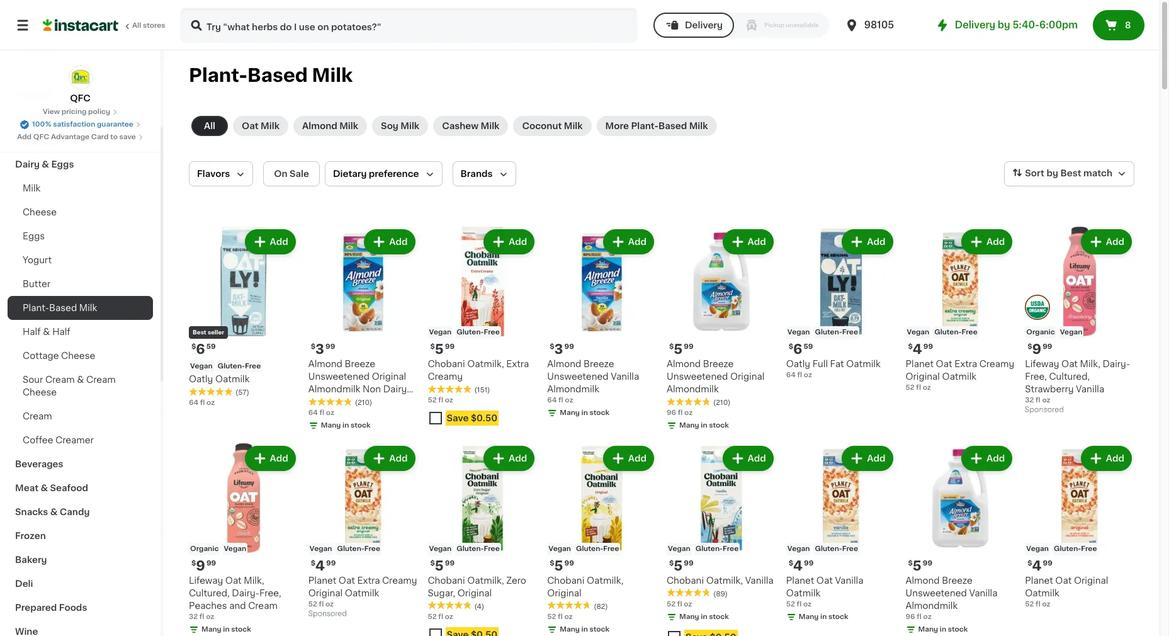 Task type: describe. For each thing, give the bounding box(es) containing it.
view pricing policy link
[[43, 107, 118, 117]]

9 for lifeway oat milk, dairy- free, cultured, strawberry vanilla
[[1033, 343, 1042, 356]]

lifeway oat milk, dairy- free, cultured, strawberry vanilla 32 fl oz
[[1026, 360, 1131, 404]]

oatmilk, for extra
[[468, 360, 504, 368]]

stock down almond breeze unsweetened vanilla almondmilk 64 fl oz at the bottom of page
[[590, 409, 610, 416]]

1 half from the left
[[23, 328, 41, 336]]

$ 5 99 for chobani oatmilk, vanilla
[[670, 559, 694, 572]]

stock down almond breeze unsweetened original almondmilk
[[709, 422, 729, 429]]

lifeway oat milk, cultured, dairy-free, peaches and cream 32 fl oz
[[189, 576, 281, 620]]

cottage
[[23, 352, 59, 360]]

52 fl oz for chobani oatmilk, original
[[548, 613, 573, 620]]

5 for chobani oatmilk, vanilla
[[674, 559, 683, 572]]

half & half
[[23, 328, 70, 336]]

almondmilk for almond breeze unsweetened original almondmilk non dairy milk alternative
[[309, 385, 361, 394]]

almond milk link
[[294, 116, 367, 136]]

52 fl oz for chobani oatmilk, vanilla
[[667, 601, 692, 608]]

sour cream & cream cheese
[[23, 375, 116, 397]]

qfc logo image
[[68, 66, 92, 89]]

milk inside almond breeze unsweetened original almondmilk non dairy milk alternative
[[309, 397, 326, 406]]

2 vertical spatial plant-
[[23, 304, 49, 312]]

brands button
[[453, 161, 516, 186]]

almondmilk for almond breeze unsweetened vanilla almondmilk 96 fl oz
[[906, 601, 958, 610]]

1 horizontal spatial planet oat extra creamy original oatmilk 52 fl oz
[[906, 360, 1015, 391]]

policy
[[88, 108, 110, 115]]

fl inside planet oat original oatmilk 52 fl oz
[[1036, 601, 1041, 608]]

delivery button
[[654, 13, 735, 38]]

plant-based milk link
[[8, 296, 153, 320]]

0 horizontal spatial plant-based milk
[[23, 304, 97, 312]]

8
[[1126, 21, 1132, 30]]

sponsored badge image for 4
[[309, 610, 347, 618]]

many down "chobani oatmilk, vanilla"
[[680, 613, 700, 620]]

1 vertical spatial organic vegan
[[190, 545, 246, 552]]

1 vertical spatial cheese
[[61, 352, 95, 360]]

almond for almond breeze unsweetened original almondmilk
[[667, 360, 701, 368]]

dietary preference
[[333, 169, 419, 178]]

oat inside lifeway oat milk, dairy- free, cultured, strawberry vanilla 32 fl oz
[[1062, 360, 1078, 368]]

$ 9 99 for lifeway oat milk, cultured, dairy-free, peaches and cream
[[191, 559, 216, 572]]

dairy inside dairy & eggs link
[[15, 160, 40, 169]]

almond for almond breeze unsweetened vanilla almondmilk 96 fl oz
[[906, 576, 940, 585]]

sugar,
[[428, 589, 456, 597]]

deli
[[15, 580, 33, 588]]

almond breeze unsweetened original almondmilk non dairy milk alternative
[[309, 360, 407, 406]]

chobani oatmilk, extra creamy
[[428, 360, 529, 381]]

sour
[[23, 375, 43, 384]]

recipes
[[15, 88, 52, 97]]

best match
[[1061, 169, 1113, 178]]

$ 5 99 for chobani oatmilk, zero sugar, original
[[431, 559, 455, 572]]

8 button
[[1094, 10, 1145, 40]]

many in stock down (82)
[[560, 626, 610, 633]]

deli link
[[8, 572, 153, 596]]

coffee
[[23, 436, 53, 445]]

(4)
[[475, 603, 484, 610]]

many down alternative
[[321, 422, 341, 429]]

many in stock down (89)
[[680, 613, 729, 620]]

oz inside planet oat vanilla oatmilk 52 fl oz
[[804, 601, 812, 608]]

6:00pm
[[1040, 20, 1078, 30]]

produce
[[15, 136, 54, 145]]

dairy & eggs link
[[8, 152, 153, 176]]

0 vertical spatial cheese
[[23, 208, 57, 217]]

snacks & candy link
[[8, 500, 153, 524]]

breeze for almond breeze unsweetened vanilla almondmilk 96 fl oz
[[943, 576, 973, 585]]

5 for almond breeze unsweetened original almondmilk
[[674, 343, 683, 356]]

100%
[[32, 121, 51, 128]]

snacks & candy
[[15, 508, 90, 517]]

many down peaches
[[202, 626, 222, 633]]

oatmilk, for vanilla
[[707, 576, 743, 585]]

100% satisfaction guarantee
[[32, 121, 133, 128]]

guarantee
[[97, 121, 133, 128]]

cashew
[[442, 122, 479, 130]]

cottage cheese
[[23, 352, 95, 360]]

best seller
[[193, 329, 224, 335]]

almond milk
[[302, 122, 358, 130]]

64 inside oatly full fat oatmilk 64 fl oz
[[787, 372, 796, 378]]

many down almond breeze unsweetened vanilla almondmilk 96 fl oz
[[919, 626, 939, 633]]

beverages link
[[8, 452, 153, 476]]

oatmilk inside planet oat original oatmilk 52 fl oz
[[1026, 589, 1060, 597]]

many in stock down almond breeze unsweetened vanilla almondmilk 96 fl oz
[[919, 626, 968, 633]]

chobani for chobani oatmilk, original
[[548, 576, 585, 585]]

(57)
[[236, 389, 249, 396]]

stock down planet oat vanilla oatmilk 52 fl oz
[[829, 613, 849, 620]]

pricing
[[62, 108, 87, 115]]

cheese inside sour cream & cream cheese
[[23, 388, 57, 397]]

soy milk
[[381, 122, 420, 130]]

more plant-based milk link
[[597, 116, 717, 136]]

save $0.50
[[447, 414, 498, 423]]

view pricing policy
[[43, 108, 110, 115]]

eggs link
[[8, 224, 153, 248]]

98105
[[865, 20, 895, 30]]

in down alternative
[[343, 422, 349, 429]]

original inside almond breeze unsweetened original almondmilk non dairy milk alternative
[[372, 372, 406, 381]]

frozen
[[15, 532, 46, 540]]

chobani oatmilk, zero sugar, original
[[428, 576, 527, 597]]

almond breeze unsweetened original almondmilk
[[667, 360, 765, 394]]

(210) for 5
[[714, 399, 731, 406]]

$ 5 99 for chobani oatmilk, extra creamy
[[431, 343, 455, 356]]

Search field
[[181, 9, 636, 42]]

prepared foods
[[15, 603, 87, 612]]

candy
[[60, 508, 90, 517]]

cultured, inside lifeway oat milk, dairy- free, cultured, strawberry vanilla 32 fl oz
[[1050, 372, 1091, 381]]

oz inside almond breeze unsweetened vanilla almondmilk 96 fl oz
[[924, 613, 932, 620]]

thanksgiving link
[[8, 105, 153, 129]]

breeze for almond breeze unsweetened original almondmilk
[[703, 360, 734, 368]]

zero
[[507, 576, 527, 585]]

soy
[[381, 122, 399, 130]]

sale
[[290, 169, 309, 178]]

best for best match
[[1061, 169, 1082, 178]]

0 horizontal spatial based
[[49, 304, 77, 312]]

2 horizontal spatial creamy
[[980, 360, 1015, 368]]

lifeway for dairy-
[[189, 576, 223, 585]]

$ 3 99 for almond breeze unsweetened original almondmilk non dairy milk alternative
[[311, 343, 335, 356]]

almond for almond milk
[[302, 122, 338, 130]]

almond for almond breeze unsweetened original almondmilk non dairy milk alternative
[[309, 360, 343, 368]]

delivery for delivery
[[685, 21, 723, 30]]

original inside chobani oatmilk, original
[[548, 589, 582, 597]]

coffee creamer
[[23, 436, 94, 445]]

64 inside almond breeze unsweetened vanilla almondmilk 64 fl oz
[[548, 397, 557, 404]]

stock down (82)
[[590, 626, 610, 633]]

item badge image
[[1026, 295, 1051, 320]]

instacart logo image
[[43, 18, 118, 33]]

(210) for 3
[[355, 399, 372, 406]]

cashew milk
[[442, 122, 500, 130]]

52 fl oz for chobani oatmilk, zero sugar, original
[[428, 613, 453, 620]]

96 fl oz
[[667, 409, 693, 416]]

full
[[813, 360, 828, 368]]

fl inside lifeway oat milk, dairy- free, cultured, strawberry vanilla 32 fl oz
[[1036, 397, 1041, 404]]

coconut
[[522, 122, 562, 130]]

98105 button
[[845, 8, 920, 43]]

seafood
[[50, 484, 88, 493]]

chobani for chobani oatmilk, extra creamy
[[428, 360, 465, 368]]

to
[[110, 134, 118, 140]]

oatly oatmilk
[[189, 375, 250, 383]]

chobani oatmilk, vanilla
[[667, 576, 774, 585]]

all stores
[[132, 22, 165, 29]]

2 horizontal spatial extra
[[955, 360, 978, 368]]

cream inside lifeway oat milk, cultured, dairy-free, peaches and cream 32 fl oz
[[248, 601, 278, 610]]

in down planet oat vanilla oatmilk 52 fl oz
[[821, 613, 827, 620]]

sponsored badge image for 9
[[1026, 406, 1064, 414]]

oat inside planet oat vanilla oatmilk 52 fl oz
[[817, 576, 833, 585]]

1 horizontal spatial based
[[248, 66, 308, 84]]

milk inside 'link'
[[481, 122, 500, 130]]

$ 5 99 for chobani oatmilk, original
[[550, 559, 574, 572]]

satisfaction
[[53, 121, 95, 128]]

chobani for chobani oatmilk, vanilla
[[667, 576, 704, 585]]

fl inside planet oat vanilla oatmilk 52 fl oz
[[797, 601, 802, 608]]

unsweetened for almond breeze unsweetened original almondmilk non dairy milk alternative
[[309, 372, 370, 381]]

lists link
[[8, 35, 153, 60]]

cultured, inside lifeway oat milk, cultured, dairy-free, peaches and cream 32 fl oz
[[189, 589, 230, 597]]

1 6 from the left
[[196, 343, 205, 356]]

dairy & eggs
[[15, 160, 74, 169]]

all link
[[191, 116, 228, 136]]

yogurt link
[[8, 248, 153, 272]]

chobani for chobani oatmilk, zero sugar, original
[[428, 576, 465, 585]]

by for delivery
[[998, 20, 1011, 30]]

cream down "cottage cheese"
[[45, 375, 75, 384]]

meat & seafood link
[[8, 476, 153, 500]]

sour cream & cream cheese link
[[8, 368, 153, 404]]

lists
[[35, 43, 57, 52]]

cream up coffee
[[23, 412, 52, 421]]

stock down and
[[231, 626, 251, 633]]

2 half from the left
[[52, 328, 70, 336]]

peaches
[[189, 601, 227, 610]]

card
[[91, 134, 109, 140]]

breeze for almond breeze unsweetened original almondmilk non dairy milk alternative
[[345, 360, 376, 368]]

& for candy
[[50, 508, 58, 517]]

original inside almond breeze unsweetened original almondmilk
[[731, 372, 765, 381]]

in down chobani oatmilk, original
[[582, 626, 588, 633]]

many down chobani oatmilk, original
[[560, 626, 580, 633]]

(89)
[[714, 591, 728, 597]]

free, inside lifeway oat milk, cultured, dairy-free, peaches and cream 32 fl oz
[[260, 589, 281, 597]]

oatmilk inside planet oat vanilla oatmilk 52 fl oz
[[787, 589, 821, 597]]

3 for almond breeze unsweetened original almondmilk non dairy milk alternative
[[316, 343, 324, 356]]

creamy inside chobani oatmilk, extra creamy
[[428, 372, 463, 381]]

in down and
[[223, 626, 230, 633]]

1 horizontal spatial qfc
[[70, 94, 91, 103]]

view
[[43, 108, 60, 115]]

bakery link
[[8, 548, 153, 572]]

vanilla inside planet oat vanilla oatmilk 52 fl oz
[[836, 576, 864, 585]]

service type group
[[654, 13, 829, 38]]

creamer
[[55, 436, 94, 445]]

$ 9 99 for lifeway oat milk, dairy- free, cultured, strawberry vanilla
[[1028, 343, 1053, 356]]

almond breeze unsweetened vanilla almondmilk 96 fl oz
[[906, 576, 998, 620]]



Task type: locate. For each thing, give the bounding box(es) containing it.
eggs up 'yogurt'
[[23, 232, 45, 241]]

qfc link
[[68, 66, 92, 105]]

oz inside almond breeze unsweetened vanilla almondmilk 64 fl oz
[[565, 397, 574, 404]]

0 horizontal spatial dairy-
[[232, 589, 260, 597]]

$ 5 99 up chobani oatmilk, original
[[550, 559, 574, 572]]

& inside sour cream & cream cheese
[[77, 375, 84, 384]]

milk,
[[1081, 360, 1101, 368], [244, 576, 264, 585]]

1 vertical spatial best
[[193, 329, 206, 335]]

0 vertical spatial free,
[[1026, 372, 1048, 381]]

$ 5 99 up sugar,
[[431, 559, 455, 572]]

$ 5 99 up almond breeze unsweetened original almondmilk
[[670, 343, 694, 356]]

preference
[[369, 169, 419, 178]]

almond inside almond breeze unsweetened vanilla almondmilk 64 fl oz
[[548, 360, 582, 368]]

planet inside planet oat original oatmilk 52 fl oz
[[1026, 576, 1054, 585]]

planet oat extra creamy original oatmilk 52 fl oz
[[906, 360, 1015, 391], [309, 576, 417, 608]]

plant- down butter
[[23, 304, 49, 312]]

0 vertical spatial qfc
[[70, 94, 91, 103]]

5
[[435, 343, 444, 356], [674, 343, 683, 356], [435, 559, 444, 572], [555, 559, 564, 572], [674, 559, 683, 572], [913, 559, 922, 572]]

lifeway up strawberry
[[1026, 360, 1060, 368]]

&
[[42, 160, 49, 169], [43, 328, 50, 336], [77, 375, 84, 384], [41, 484, 48, 493], [50, 508, 58, 517]]

breeze inside almond breeze unsweetened original almondmilk
[[703, 360, 734, 368]]

fl inside almond breeze unsweetened vanilla almondmilk 96 fl oz
[[917, 613, 922, 620]]

best inside field
[[1061, 169, 1082, 178]]

5 for chobani oatmilk, zero sugar, original
[[435, 559, 444, 572]]

2 3 from the left
[[555, 343, 563, 356]]

milk
[[312, 66, 353, 84], [261, 122, 280, 130], [340, 122, 358, 130], [401, 122, 420, 130], [481, 122, 500, 130], [564, 122, 583, 130], [690, 122, 708, 130], [23, 184, 41, 193], [79, 304, 97, 312], [309, 397, 326, 406]]

1 vertical spatial plant-
[[631, 122, 659, 130]]

based up oat milk
[[248, 66, 308, 84]]

0 horizontal spatial 32
[[189, 613, 198, 620]]

0 horizontal spatial $ 3 99
[[311, 343, 335, 356]]

oz inside lifeway oat milk, cultured, dairy-free, peaches and cream 32 fl oz
[[206, 613, 214, 620]]

seller
[[208, 329, 224, 335]]

vegan gluten-free
[[429, 329, 500, 336], [788, 329, 859, 336], [907, 329, 978, 336], [190, 363, 261, 370], [310, 545, 380, 552], [429, 545, 500, 552], [549, 545, 620, 552], [668, 545, 739, 552], [788, 545, 859, 552], [1027, 545, 1098, 552]]

half
[[23, 328, 41, 336], [52, 328, 70, 336]]

52 fl oz up save on the left bottom of the page
[[428, 397, 453, 404]]

eggs down advantage
[[51, 160, 74, 169]]

1 horizontal spatial organic vegan
[[1027, 329, 1083, 336]]

6
[[196, 343, 205, 356], [794, 343, 803, 356]]

all stores link
[[43, 8, 166, 43]]

0 vertical spatial cultured,
[[1050, 372, 1091, 381]]

in down almond breeze unsweetened original almondmilk
[[701, 422, 708, 429]]

5 up almond breeze unsweetened original almondmilk
[[674, 343, 683, 356]]

52 fl oz for chobani oatmilk, extra creamy
[[428, 397, 453, 404]]

by inside field
[[1047, 169, 1059, 178]]

organic vegan up lifeway oat milk, cultured, dairy-free, peaches and cream 32 fl oz
[[190, 545, 246, 552]]

0 horizontal spatial milk,
[[244, 576, 264, 585]]

planet oat vanilla oatmilk 52 fl oz
[[787, 576, 864, 608]]

0 horizontal spatial 9
[[196, 559, 205, 572]]

save
[[447, 414, 469, 423]]

0 horizontal spatial best
[[193, 329, 206, 335]]

& for half
[[43, 328, 50, 336]]

stores
[[143, 22, 165, 29]]

1 $ 3 99 from the left
[[311, 343, 335, 356]]

milk inside 'link'
[[690, 122, 708, 130]]

1 vertical spatial organic
[[190, 545, 219, 552]]

based right more
[[659, 122, 687, 130]]

0 vertical spatial all
[[132, 22, 141, 29]]

5:40-
[[1013, 20, 1040, 30]]

1 vertical spatial lifeway
[[189, 576, 223, 585]]

all left stores
[[132, 22, 141, 29]]

32 inside lifeway oat milk, dairy- free, cultured, strawberry vanilla 32 fl oz
[[1026, 397, 1035, 404]]

oat inside planet oat original oatmilk 52 fl oz
[[1056, 576, 1072, 585]]

fl
[[798, 372, 803, 378], [917, 384, 922, 391], [439, 397, 443, 404], [559, 397, 564, 404], [1036, 397, 1041, 404], [200, 399, 205, 406], [320, 409, 325, 416], [678, 409, 683, 416], [319, 601, 324, 608], [678, 601, 683, 608], [797, 601, 802, 608], [1036, 601, 1041, 608], [200, 613, 204, 620], [439, 613, 443, 620], [558, 613, 563, 620], [917, 613, 922, 620]]

stock down (89)
[[709, 613, 729, 620]]

1 horizontal spatial plant-based milk
[[189, 66, 353, 84]]

0 vertical spatial by
[[998, 20, 1011, 30]]

delivery by 5:40-6:00pm link
[[935, 18, 1078, 33]]

$ 3 99 up almond breeze unsweetened original almondmilk non dairy milk alternative
[[311, 343, 335, 356]]

0 horizontal spatial qfc
[[33, 134, 49, 140]]

0 vertical spatial $ 9 99
[[1028, 343, 1053, 356]]

unsweetened for almond breeze unsweetened vanilla almondmilk 64 fl oz
[[548, 372, 609, 381]]

1 horizontal spatial best
[[1061, 169, 1082, 178]]

flavors
[[197, 169, 230, 178]]

planet oat original oatmilk 52 fl oz
[[1026, 576, 1109, 608]]

planet inside planet oat vanilla oatmilk 52 fl oz
[[787, 576, 815, 585]]

2 vertical spatial cheese
[[23, 388, 57, 397]]

1 horizontal spatial 9
[[1033, 343, 1042, 356]]

meat
[[15, 484, 38, 493]]

many in stock down and
[[202, 626, 251, 633]]

4
[[913, 343, 923, 356], [316, 559, 325, 572], [794, 559, 803, 572], [1033, 559, 1042, 572]]

vanilla inside almond breeze unsweetened vanilla almondmilk 64 fl oz
[[611, 372, 640, 381]]

oatly inside oatly full fat oatmilk 64 fl oz
[[787, 360, 811, 368]]

beverages
[[15, 460, 63, 469]]

fl inside oatly full fat oatmilk 64 fl oz
[[798, 372, 803, 378]]

best for best seller
[[193, 329, 206, 335]]

qfc down 100%
[[33, 134, 49, 140]]

oatmilk, up (89)
[[707, 576, 743, 585]]

59 up "full"
[[804, 343, 814, 350]]

oz inside lifeway oat milk, dairy- free, cultured, strawberry vanilla 32 fl oz
[[1043, 397, 1051, 404]]

0 vertical spatial oatly
[[787, 360, 811, 368]]

$0.50
[[471, 414, 498, 423]]

sort
[[1026, 169, 1045, 178]]

0 vertical spatial dairy-
[[1103, 360, 1131, 368]]

(210) down non
[[355, 399, 372, 406]]

(210)
[[355, 399, 372, 406], [714, 399, 731, 406]]

1 horizontal spatial by
[[1047, 169, 1059, 178]]

$ 9 99 up strawberry
[[1028, 343, 1053, 356]]

1 vertical spatial 64 fl oz
[[309, 409, 334, 416]]

unsweetened for almond breeze unsweetened original almondmilk
[[667, 372, 728, 381]]

1 horizontal spatial plant-
[[189, 66, 248, 84]]

64 fl oz for almond breeze unsweetened original almondmilk non dairy milk alternative
[[309, 409, 334, 416]]

many in stock down planet oat vanilla oatmilk 52 fl oz
[[799, 613, 849, 620]]

cheese down sour
[[23, 388, 57, 397]]

organic vegan down item badge icon
[[1027, 329, 1083, 336]]

0 horizontal spatial oatly
[[189, 375, 213, 383]]

based inside 'link'
[[659, 122, 687, 130]]

add
[[17, 134, 32, 140], [270, 237, 288, 246], [389, 237, 408, 246], [509, 237, 527, 246], [629, 237, 647, 246], [748, 237, 766, 246], [868, 237, 886, 246], [987, 237, 1006, 246], [1107, 237, 1125, 246], [270, 454, 288, 463], [389, 454, 408, 463], [509, 454, 527, 463], [629, 454, 647, 463], [748, 454, 766, 463], [868, 454, 886, 463], [987, 454, 1006, 463], [1107, 454, 1125, 463]]

oz inside oatly full fat oatmilk 64 fl oz
[[804, 372, 813, 378]]

breeze for almond breeze unsweetened vanilla almondmilk 64 fl oz
[[584, 360, 615, 368]]

oz inside planet oat original oatmilk 52 fl oz
[[1043, 601, 1051, 608]]

0 horizontal spatial delivery
[[685, 21, 723, 30]]

3 up almond breeze unsweetened original almondmilk non dairy milk alternative
[[316, 343, 324, 356]]

oatmilk, for original
[[587, 576, 624, 585]]

oz
[[804, 372, 813, 378], [923, 384, 932, 391], [445, 397, 453, 404], [565, 397, 574, 404], [1043, 397, 1051, 404], [207, 399, 215, 406], [326, 409, 334, 416], [685, 409, 693, 416], [326, 601, 334, 608], [684, 601, 692, 608], [804, 601, 812, 608], [1043, 601, 1051, 608], [206, 613, 214, 620], [445, 613, 453, 620], [565, 613, 573, 620], [924, 613, 932, 620]]

2 horizontal spatial plant-
[[631, 122, 659, 130]]

0 horizontal spatial $ 9 99
[[191, 559, 216, 572]]

3
[[316, 343, 324, 356], [555, 343, 563, 356]]

oatly for oatly oatmilk
[[189, 375, 213, 383]]

by right sort
[[1047, 169, 1059, 178]]

1 horizontal spatial 32
[[1026, 397, 1035, 404]]

1 vertical spatial oatly
[[189, 375, 213, 383]]

sponsored badge image
[[1026, 406, 1064, 414], [309, 610, 347, 618]]

by for sort
[[1047, 169, 1059, 178]]

1 horizontal spatial creamy
[[428, 372, 463, 381]]

oatmilk, inside chobani oatmilk, zero sugar, original
[[468, 576, 504, 585]]

stock down alternative
[[351, 422, 371, 429]]

delivery inside button
[[685, 21, 723, 30]]

cheese down 'half & half' link
[[61, 352, 95, 360]]

many down almond breeze unsweetened vanilla almondmilk 64 fl oz at the bottom of page
[[560, 409, 580, 416]]

$ 3 99 for almond breeze unsweetened vanilla almondmilk
[[550, 343, 574, 356]]

original
[[372, 372, 406, 381], [731, 372, 765, 381], [906, 372, 940, 381], [1075, 576, 1109, 585], [309, 589, 343, 597], [458, 589, 492, 597], [548, 589, 582, 597]]

breeze inside almond breeze unsweetened vanilla almondmilk 64 fl oz
[[584, 360, 615, 368]]

1 horizontal spatial lifeway
[[1026, 360, 1060, 368]]

52 inside planet oat vanilla oatmilk 52 fl oz
[[787, 601, 796, 608]]

dairy right non
[[383, 385, 407, 394]]

all up flavors
[[204, 122, 215, 130]]

0 vertical spatial organic
[[1027, 329, 1056, 336]]

52 fl oz down "chobani oatmilk, vanilla"
[[667, 601, 692, 608]]

0 vertical spatial based
[[248, 66, 308, 84]]

more
[[606, 122, 629, 130]]

add qfc advantage card to save
[[17, 134, 136, 140]]

0 horizontal spatial 59
[[206, 343, 216, 350]]

0 horizontal spatial $ 6 59
[[191, 343, 216, 356]]

oatmilk, up (82)
[[587, 576, 624, 585]]

& up cottage at the left of the page
[[43, 328, 50, 336]]

oatly left "full"
[[787, 360, 811, 368]]

1 59 from the left
[[206, 343, 216, 350]]

0 horizontal spatial organic
[[190, 545, 219, 552]]

1 vertical spatial 9
[[196, 559, 205, 572]]

organic
[[1027, 329, 1056, 336], [190, 545, 219, 552]]

bakery
[[15, 556, 47, 564]]

1 horizontal spatial organic
[[1027, 329, 1056, 336]]

0 horizontal spatial by
[[998, 20, 1011, 30]]

chobani inside chobani oatmilk, original
[[548, 576, 585, 585]]

$ 6 59 up "full"
[[789, 343, 814, 356]]

brands
[[461, 169, 493, 178]]

save
[[119, 134, 136, 140]]

0 vertical spatial lifeway
[[1026, 360, 1060, 368]]

3 for almond breeze unsweetened vanilla almondmilk
[[555, 343, 563, 356]]

100% satisfaction guarantee button
[[20, 117, 141, 130]]

cultured, up peaches
[[189, 589, 230, 597]]

save $0.50 button
[[428, 408, 537, 431]]

1 horizontal spatial 3
[[555, 343, 563, 356]]

lifeway inside lifeway oat milk, dairy- free, cultured, strawberry vanilla 32 fl oz
[[1026, 360, 1060, 368]]

1 3 from the left
[[316, 343, 324, 356]]

cottage cheese link
[[8, 344, 153, 368]]

best left match on the top of the page
[[1061, 169, 1082, 178]]

52 inside planet oat original oatmilk 52 fl oz
[[1026, 601, 1035, 608]]

0 horizontal spatial lifeway
[[189, 576, 223, 585]]

dairy- inside lifeway oat milk, cultured, dairy-free, peaches and cream 32 fl oz
[[232, 589, 260, 597]]

unsweetened inside almond breeze unsweetened vanilla almondmilk 64 fl oz
[[548, 372, 609, 381]]

oat milk
[[242, 122, 280, 130]]

original inside chobani oatmilk, zero sugar, original
[[458, 589, 492, 597]]

0 vertical spatial organic vegan
[[1027, 329, 1083, 336]]

$ 3 99 up almond breeze unsweetened vanilla almondmilk 64 fl oz at the bottom of page
[[550, 343, 574, 356]]

59 down 'best seller'
[[206, 343, 216, 350]]

6 up oatly full fat oatmilk 64 fl oz on the right bottom of the page
[[794, 343, 803, 356]]

match
[[1084, 169, 1113, 178]]

in
[[582, 409, 588, 416], [343, 422, 349, 429], [701, 422, 708, 429], [701, 613, 708, 620], [821, 613, 827, 620], [223, 626, 230, 633], [582, 626, 588, 633], [940, 626, 947, 633]]

yogurt
[[23, 256, 52, 265]]

0 horizontal spatial (210)
[[355, 399, 372, 406]]

in down "chobani oatmilk, vanilla"
[[701, 613, 708, 620]]

1 horizontal spatial $ 6 59
[[789, 343, 814, 356]]

1 horizontal spatial all
[[204, 122, 215, 130]]

9
[[1033, 343, 1042, 356], [196, 559, 205, 572]]

oatmilk, inside chobani oatmilk, extra creamy
[[468, 360, 504, 368]]

0 horizontal spatial 3
[[316, 343, 324, 356]]

oat inside lifeway oat milk, cultured, dairy-free, peaches and cream 32 fl oz
[[225, 576, 242, 585]]

0 vertical spatial 64 fl oz
[[189, 399, 215, 406]]

cultured, up strawberry
[[1050, 372, 1091, 381]]

64 fl oz down oatly oatmilk
[[189, 399, 215, 406]]

plant- right more
[[631, 122, 659, 130]]

0 vertical spatial planet oat extra creamy original oatmilk 52 fl oz
[[906, 360, 1015, 391]]

all inside all stores link
[[132, 22, 141, 29]]

almond inside almond breeze unsweetened vanilla almondmilk 96 fl oz
[[906, 576, 940, 585]]

0 horizontal spatial planet oat extra creamy original oatmilk 52 fl oz
[[309, 576, 417, 608]]

many down planet oat vanilla oatmilk 52 fl oz
[[799, 613, 819, 620]]

0 horizontal spatial half
[[23, 328, 41, 336]]

0 vertical spatial eggs
[[51, 160, 74, 169]]

qfc
[[70, 94, 91, 103], [33, 134, 49, 140]]

more plant-based milk
[[606, 122, 708, 130]]

& down produce
[[42, 160, 49, 169]]

fl inside almond breeze unsweetened vanilla almondmilk 64 fl oz
[[559, 397, 564, 404]]

$ 9 99 up peaches
[[191, 559, 216, 572]]

lifeway for free,
[[1026, 360, 1060, 368]]

flavors button
[[189, 161, 253, 186]]

1 vertical spatial cultured,
[[189, 589, 230, 597]]

unsweetened inside almond breeze unsweetened original almondmilk non dairy milk alternative
[[309, 372, 370, 381]]

product group
[[189, 227, 298, 408], [309, 227, 418, 433], [428, 227, 537, 431], [548, 227, 657, 421], [667, 227, 777, 433], [787, 227, 896, 380], [906, 227, 1016, 393], [1026, 227, 1135, 417], [189, 443, 298, 636], [309, 443, 418, 621], [428, 443, 537, 636], [548, 443, 657, 636], [667, 443, 777, 636], [787, 443, 896, 625], [906, 443, 1016, 636], [1026, 443, 1135, 609]]

almondmilk inside almond breeze unsweetened vanilla almondmilk 96 fl oz
[[906, 601, 958, 610]]

milk link
[[8, 176, 153, 200]]

dairy inside almond breeze unsweetened original almondmilk non dairy milk alternative
[[383, 385, 407, 394]]

many in stock down almond breeze unsweetened vanilla almondmilk 64 fl oz at the bottom of page
[[560, 409, 610, 416]]

fat
[[831, 360, 845, 368]]

52
[[906, 384, 915, 391], [428, 397, 437, 404], [309, 601, 317, 608], [667, 601, 676, 608], [787, 601, 796, 608], [1026, 601, 1035, 608], [428, 613, 437, 620], [548, 613, 556, 620]]

0 vertical spatial plant-based milk
[[189, 66, 353, 84]]

almondmilk inside almond breeze unsweetened vanilla almondmilk 64 fl oz
[[548, 385, 600, 394]]

unsweetened inside almond breeze unsweetened vanilla almondmilk 96 fl oz
[[906, 589, 967, 597]]

0 vertical spatial best
[[1061, 169, 1082, 178]]

chobani oatmilk, original
[[548, 576, 624, 597]]

milk, inside lifeway oat milk, dairy- free, cultured, strawberry vanilla 32 fl oz
[[1081, 360, 1101, 368]]

oatly down 'best seller'
[[189, 375, 213, 383]]

0 horizontal spatial 96
[[667, 409, 677, 416]]

2 (210) from the left
[[714, 399, 731, 406]]

& for seafood
[[41, 484, 48, 493]]

lifeway inside lifeway oat milk, cultured, dairy-free, peaches and cream 32 fl oz
[[189, 576, 223, 585]]

free, inside lifeway oat milk, dairy- free, cultured, strawberry vanilla 32 fl oz
[[1026, 372, 1048, 381]]

1 vertical spatial planet oat extra creamy original oatmilk 52 fl oz
[[309, 576, 417, 608]]

1 (210) from the left
[[355, 399, 372, 406]]

1 horizontal spatial 59
[[804, 343, 814, 350]]

1 vertical spatial based
[[659, 122, 687, 130]]

delivery inside "link"
[[955, 20, 996, 30]]

strawberry
[[1026, 385, 1074, 394]]

32 down strawberry
[[1026, 397, 1035, 404]]

0 horizontal spatial eggs
[[23, 232, 45, 241]]

all inside all link
[[204, 122, 215, 130]]

1 vertical spatial 32
[[189, 613, 198, 620]]

dairy down produce
[[15, 160, 40, 169]]

Best match Sort by field
[[1005, 161, 1135, 186]]

oatly full fat oatmilk 64 fl oz
[[787, 360, 881, 378]]

organic down item badge icon
[[1027, 329, 1056, 336]]

0 vertical spatial plant-
[[189, 66, 248, 84]]

$ 5 99 up chobani oatmilk, extra creamy
[[431, 343, 455, 356]]

0 horizontal spatial creamy
[[382, 576, 417, 585]]

chobani inside chobani oatmilk, extra creamy
[[428, 360, 465, 368]]

0 horizontal spatial free,
[[260, 589, 281, 597]]

oatmilk, up (4)
[[468, 576, 504, 585]]

plant-based milk up oat milk
[[189, 66, 353, 84]]

$ 6 59
[[191, 343, 216, 356], [789, 343, 814, 356]]

all for all
[[204, 122, 215, 130]]

9 for lifeway oat milk, cultured, dairy-free, peaches and cream
[[196, 559, 205, 572]]

3 up almond breeze unsweetened vanilla almondmilk 64 fl oz at the bottom of page
[[555, 343, 563, 356]]

1 horizontal spatial sponsored badge image
[[1026, 406, 1064, 414]]

recipes link
[[8, 81, 153, 105]]

64 fl oz down alternative
[[309, 409, 334, 416]]

5 up almond breeze unsweetened vanilla almondmilk 96 fl oz
[[913, 559, 922, 572]]

almond breeze unsweetened vanilla almondmilk 64 fl oz
[[548, 360, 640, 404]]

half & half link
[[8, 320, 153, 344]]

2 59 from the left
[[804, 343, 814, 350]]

oatmilk, inside chobani oatmilk, original
[[587, 576, 624, 585]]

0 horizontal spatial extra
[[357, 576, 380, 585]]

5 for chobani oatmilk, extra creamy
[[435, 343, 444, 356]]

9 down item badge icon
[[1033, 343, 1042, 356]]

& for eggs
[[42, 160, 49, 169]]

oat
[[242, 122, 259, 130], [936, 360, 953, 368], [1062, 360, 1078, 368], [225, 576, 242, 585], [339, 576, 355, 585], [817, 576, 833, 585], [1056, 576, 1072, 585]]

breeze inside almond breeze unsweetened original almondmilk non dairy milk alternative
[[345, 360, 376, 368]]

stock down almond breeze unsweetened vanilla almondmilk 96 fl oz
[[949, 626, 968, 633]]

32 inside lifeway oat milk, cultured, dairy-free, peaches and cream 32 fl oz
[[189, 613, 198, 620]]

5 up "chobani oatmilk, vanilla"
[[674, 559, 683, 572]]

coconut milk link
[[514, 116, 592, 136]]

dietary
[[333, 169, 367, 178]]

oatmilk inside oatly full fat oatmilk 64 fl oz
[[847, 360, 881, 368]]

original inside planet oat original oatmilk 52 fl oz
[[1075, 576, 1109, 585]]

1 vertical spatial dairy
[[383, 385, 407, 394]]

1 horizontal spatial half
[[52, 328, 70, 336]]

creamy
[[980, 360, 1015, 368], [428, 372, 463, 381], [382, 576, 417, 585]]

almondmilk for almond breeze unsweetened vanilla almondmilk 64 fl oz
[[548, 385, 600, 394]]

cheese up eggs link
[[23, 208, 57, 217]]

(82)
[[594, 603, 608, 610]]

in down almond breeze unsweetened vanilla almondmilk 64 fl oz at the bottom of page
[[582, 409, 588, 416]]

almond inside almond breeze unsweetened original almondmilk non dairy milk alternative
[[309, 360, 343, 368]]

1 vertical spatial $ 9 99
[[191, 559, 216, 572]]

planet
[[906, 360, 934, 368], [309, 576, 337, 585], [787, 576, 815, 585], [1026, 576, 1054, 585]]

1 horizontal spatial cultured,
[[1050, 372, 1091, 381]]

2 6 from the left
[[794, 343, 803, 356]]

1 vertical spatial by
[[1047, 169, 1059, 178]]

organic up peaches
[[190, 545, 219, 552]]

1 vertical spatial milk,
[[244, 576, 264, 585]]

almondmilk inside almond breeze unsweetened original almondmilk
[[667, 385, 719, 394]]

64 fl oz for oatly oatmilk
[[189, 399, 215, 406]]

unsweetened for almond breeze unsweetened vanilla almondmilk 96 fl oz
[[906, 589, 967, 597]]

0 horizontal spatial cultured,
[[189, 589, 230, 597]]

extra inside chobani oatmilk, extra creamy
[[507, 360, 529, 368]]

1 horizontal spatial eggs
[[51, 160, 74, 169]]

1 horizontal spatial dairy
[[383, 385, 407, 394]]

6 down 'best seller'
[[196, 343, 205, 356]]

52 fl oz
[[428, 397, 453, 404], [667, 601, 692, 608], [428, 613, 453, 620], [548, 613, 573, 620]]

almond for almond breeze unsweetened vanilla almondmilk 64 fl oz
[[548, 360, 582, 368]]

1 horizontal spatial free,
[[1026, 372, 1048, 381]]

by left 5:40-
[[998, 20, 1011, 30]]

many in stock down 96 fl oz
[[680, 422, 729, 429]]

1 vertical spatial plant-based milk
[[23, 304, 97, 312]]

milk, inside lifeway oat milk, cultured, dairy-free, peaches and cream 32 fl oz
[[244, 576, 264, 585]]

1 vertical spatial all
[[204, 122, 215, 130]]

vanilla inside lifeway oat milk, dairy- free, cultured, strawberry vanilla 32 fl oz
[[1077, 385, 1105, 394]]

based
[[248, 66, 308, 84], [659, 122, 687, 130], [49, 304, 77, 312]]

plant- inside 'link'
[[631, 122, 659, 130]]

2 horizontal spatial based
[[659, 122, 687, 130]]

half up cottage at the left of the page
[[23, 328, 41, 336]]

cashew milk link
[[434, 116, 509, 136]]

0 horizontal spatial plant-
[[23, 304, 49, 312]]

best left seller
[[193, 329, 206, 335]]

alternative
[[329, 397, 376, 406]]

delivery
[[955, 20, 996, 30], [685, 21, 723, 30]]

milk, for cultured,
[[1081, 360, 1101, 368]]

chobani inside chobani oatmilk, zero sugar, original
[[428, 576, 465, 585]]

0 horizontal spatial 6
[[196, 343, 205, 356]]

5 for chobani oatmilk, original
[[555, 559, 564, 572]]

butter
[[23, 280, 50, 289]]

1 vertical spatial free,
[[260, 589, 281, 597]]

milk, for free,
[[244, 576, 264, 585]]

many in stock down alternative
[[321, 422, 371, 429]]

dairy- inside lifeway oat milk, dairy- free, cultured, strawberry vanilla 32 fl oz
[[1103, 360, 1131, 368]]

vanilla inside almond breeze unsweetened vanilla almondmilk 96 fl oz
[[970, 589, 998, 597]]

breeze inside almond breeze unsweetened vanilla almondmilk 96 fl oz
[[943, 576, 973, 585]]

unsweetened inside almond breeze unsweetened original almondmilk
[[667, 372, 728, 381]]

oatmilk, up (151)
[[468, 360, 504, 368]]

almond inside almond breeze unsweetened original almondmilk
[[667, 360, 701, 368]]

1 horizontal spatial milk,
[[1081, 360, 1101, 368]]

plant- up all link
[[189, 66, 248, 84]]

all for all stores
[[132, 22, 141, 29]]

1 $ 6 59 from the left
[[191, 343, 216, 356]]

2 $ 3 99 from the left
[[550, 343, 574, 356]]

lifeway up peaches
[[189, 576, 223, 585]]

plant-based milk
[[189, 66, 353, 84], [23, 304, 97, 312]]

& right meat
[[41, 484, 48, 493]]

by inside "link"
[[998, 20, 1011, 30]]

1 horizontal spatial oatly
[[787, 360, 811, 368]]

1 horizontal spatial 96
[[906, 613, 916, 620]]

plant-based milk up half & half on the left of the page
[[23, 304, 97, 312]]

prepared foods link
[[8, 596, 153, 620]]

0 vertical spatial creamy
[[980, 360, 1015, 368]]

almondmilk for almond breeze unsweetened original almondmilk
[[667, 385, 719, 394]]

96 inside almond breeze unsweetened vanilla almondmilk 96 fl oz
[[906, 613, 916, 620]]

many
[[560, 409, 580, 416], [321, 422, 341, 429], [680, 422, 700, 429], [680, 613, 700, 620], [799, 613, 819, 620], [202, 626, 222, 633], [560, 626, 580, 633], [919, 626, 939, 633]]

5 up sugar,
[[435, 559, 444, 572]]

$ 5 99
[[431, 343, 455, 356], [670, 343, 694, 356], [431, 559, 455, 572], [550, 559, 574, 572], [670, 559, 694, 572], [909, 559, 933, 572]]

1 horizontal spatial 64 fl oz
[[309, 409, 334, 416]]

dairy
[[15, 160, 40, 169], [383, 385, 407, 394]]

fl inside lifeway oat milk, cultured, dairy-free, peaches and cream 32 fl oz
[[200, 613, 204, 620]]

$ 5 99 up almond breeze unsweetened vanilla almondmilk 96 fl oz
[[909, 559, 933, 572]]

★★★★★
[[428, 385, 472, 394], [428, 385, 472, 394], [189, 387, 233, 396], [189, 387, 233, 396], [309, 397, 353, 406], [309, 397, 353, 406], [667, 397, 711, 406], [667, 397, 711, 406], [667, 589, 711, 597], [667, 589, 711, 597], [428, 601, 472, 610], [428, 601, 472, 610], [548, 601, 592, 610], [548, 601, 592, 610]]

butter link
[[8, 272, 153, 296]]

delivery for delivery by 5:40-6:00pm
[[955, 20, 996, 30]]

oatly for oatly full fat oatmilk 64 fl oz
[[787, 360, 811, 368]]

$ 5 99 for almond breeze unsweetened original almondmilk
[[670, 343, 694, 356]]

oatmilk, for zero
[[468, 576, 504, 585]]

& down cottage cheese link
[[77, 375, 84, 384]]

snacks
[[15, 508, 48, 517]]

$ 5 99 up "chobani oatmilk, vanilla"
[[670, 559, 694, 572]]

cream down cottage cheese link
[[86, 375, 116, 384]]

None search field
[[180, 8, 637, 43]]

in down almond breeze unsweetened vanilla almondmilk 96 fl oz
[[940, 626, 947, 633]]

1 horizontal spatial extra
[[507, 360, 529, 368]]

almondmilk inside almond breeze unsweetened original almondmilk non dairy milk alternative
[[309, 385, 361, 394]]

0 vertical spatial dairy
[[15, 160, 40, 169]]

many down 96 fl oz
[[680, 422, 700, 429]]

0 horizontal spatial organic vegan
[[190, 545, 246, 552]]

32 down peaches
[[189, 613, 198, 620]]

meat & seafood
[[15, 484, 88, 493]]

2 $ 6 59 from the left
[[789, 343, 814, 356]]

52 fl oz down sugar,
[[428, 613, 453, 620]]

52 fl oz down chobani oatmilk, original
[[548, 613, 573, 620]]

cream link
[[8, 404, 153, 428]]



Task type: vqa. For each thing, say whether or not it's contained in the screenshot.
top $ 9 99
yes



